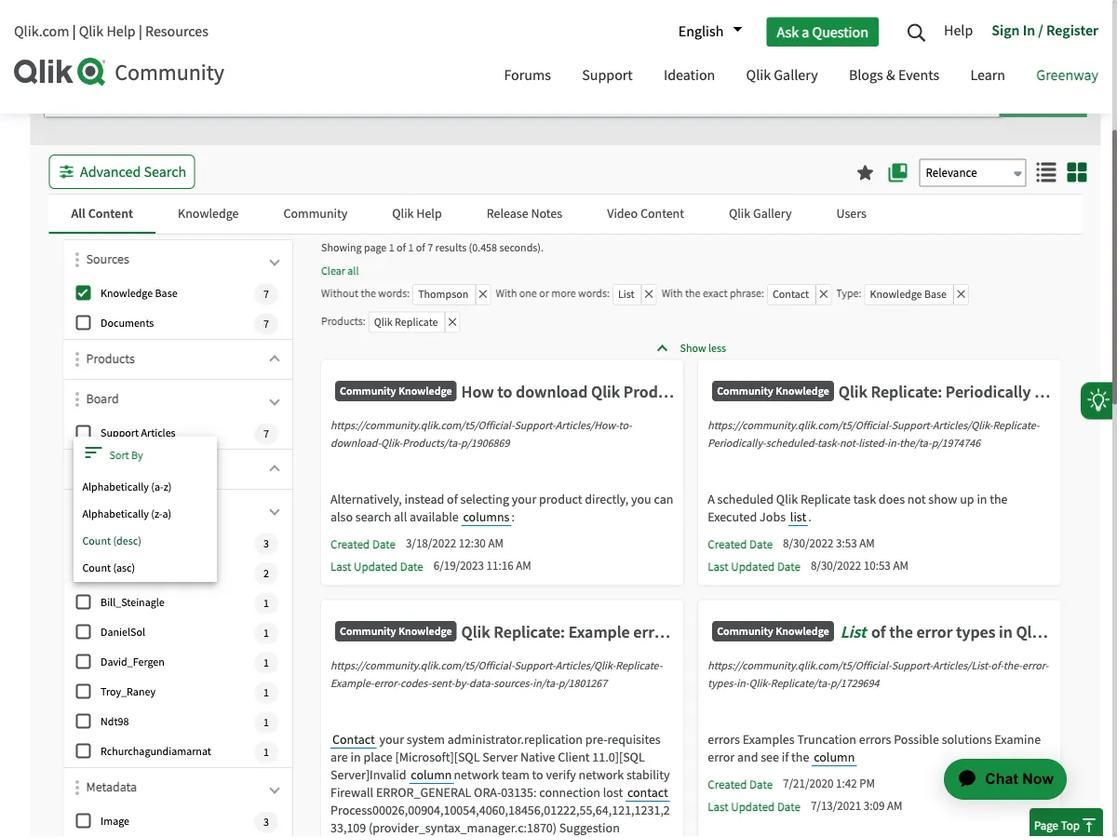 Task type: vqa. For each thing, say whether or not it's contained in the screenshot.
SUPPORT- in the the https://community.qlik.com/t5/Official-Support-Articles/List-of-the-error- types-in-Qlik-Replicate/ta-p/1729694
yes



Task type: locate. For each thing, give the bounding box(es) containing it.
replicate down thompson on the top
[[395, 315, 438, 330]]

size image
[[1037, 163, 1057, 183], [1068, 163, 1088, 183]]

6/19/2023
[[434, 559, 484, 574]]

0 horizontal spatial content
[[88, 205, 133, 222]]

menu bar containing forums
[[490, 49, 1113, 104]]

1 horizontal spatial qlik-
[[749, 677, 771, 692]]

advanced search
[[80, 163, 186, 182]]

8/30/2022 10:53 am
[[811, 559, 909, 574]]

1 horizontal spatial support
[[582, 66, 633, 85]]

by
[[753, 622, 771, 643]]

support- inside the https://community.qlik.com/t5/official-support-articles/qlik-replicate- periodically-scheduled-task-not-listed-in-the/ta-p/1974746
[[892, 419, 933, 434]]

listed-
[[859, 437, 888, 451]]

0 horizontal spatial qlik-
[[381, 437, 403, 451]]

error- left sent-
[[374, 677, 401, 692]]

1 horizontal spatial |
[[139, 22, 142, 41]]

1 horizontal spatial with
[[662, 287, 683, 301]]

replicate inside a scheduled qlik replicate task does not show up in the executed jobs
[[801, 491, 851, 508]]

examples
[[743, 732, 795, 748]]

contact up the "are"
[[333, 732, 375, 748]]

replicate- inside https://community.qlik.com/t5/official-support-articles/qlik-replicate- example-error-codes-sent-by-data-sources-in/ta-p/1801267
[[616, 660, 663, 674]]

1 count from the top
[[82, 535, 111, 549]]

0 horizontal spatial errors
[[708, 732, 741, 748]]

list .
[[791, 509, 812, 526]]

qlik- inside https://community.qlik.com/t5/official-support-articles/how-to- download-qlik-products/ta-p/1906869
[[381, 437, 403, 451]]

community inside community knowledge how to download qlik products
[[340, 384, 396, 398]]

search down register
[[1045, 53, 1088, 72]]

1 horizontal spatial content
[[641, 205, 685, 222]]

blogs & events
[[849, 66, 940, 85]]

error- right of-
[[1023, 660, 1049, 674]]

error left the and
[[708, 749, 735, 766]]

support- down download
[[515, 419, 556, 434]]

replicate-
[[993, 419, 1040, 434], [616, 660, 663, 674]]

7/13/2021
[[811, 799, 862, 815]]

1 horizontal spatial knowledge base
[[871, 288, 947, 302]]

1 horizontal spatial contact
[[773, 288, 810, 302]]

https://community.qlik.com/t5/official- inside https://community.qlik.com/t5/official-support-articles/qlik-replicate- example-error-codes-sent-by-data-sources-in/ta-p/1801267
[[331, 660, 515, 674]]

33,109
[[331, 820, 366, 837]]

0 horizontal spatial articles/qlik-
[[556, 660, 616, 674]]

community up download-
[[340, 384, 396, 398]]

1 horizontal spatial words
[[579, 287, 607, 301]]

https://community.qlik.com/t5/official- up replicate/ta-
[[708, 660, 892, 674]]

0 vertical spatial 3
[[264, 537, 269, 551]]

0 vertical spatial alphabetically
[[82, 481, 149, 495]]

am right 11:16
[[516, 559, 532, 574]]

replicate: up https://community.qlik.com/t5/official-support-articles/qlik-replicate- example-error-codes-sent-by-data-sources-in/ta-p/1801267
[[494, 622, 565, 643]]

show
[[929, 491, 958, 508]]

date down '3/18/2022'
[[400, 559, 424, 575]]

0 horizontal spatial your
[[380, 732, 404, 748]]

2 network from the left
[[579, 767, 624, 784]]

knowledge base for ✕
[[871, 288, 947, 302]]

sources
[[86, 251, 129, 268]]

knowledge base
[[101, 287, 178, 301], [871, 288, 947, 302]]

1 vertical spatial list
[[841, 622, 867, 643]]

help up results
[[417, 205, 442, 222]]

error- for the-
[[1023, 660, 1049, 674]]

1 vertical spatial scheduled
[[718, 491, 774, 508]]

qlik replicate: periodically scheduled t link
[[839, 382, 1118, 412]]

articles/qlik-
[[933, 419, 993, 434], [556, 660, 616, 674]]

gallery down ask at right top
[[774, 66, 819, 85]]

content right 'video'
[[641, 205, 685, 222]]

last for qlik replicate: periodically scheduled t
[[708, 559, 729, 575]]

0 vertical spatial in-
[[888, 437, 900, 451]]

your up place
[[380, 732, 404, 748]]

qlik replicate: example error codes sent by data sources in link
[[462, 622, 882, 653]]

1 horizontal spatial column
[[814, 749, 855, 766]]

1 horizontal spatial replicate:
[[871, 382, 943, 403]]

| right qlik help link
[[139, 22, 142, 41]]

network up ora-
[[454, 767, 499, 784]]

search down greenway
[[1022, 88, 1065, 107]]

11.0][sql
[[593, 749, 645, 766]]

of up available
[[447, 491, 458, 508]]

3 up "2"
[[264, 537, 269, 551]]

errors
[[708, 732, 741, 748], [860, 732, 892, 748]]

error inside errors    examples      truncation errors      possible solutions      examine error and see if the
[[708, 749, 735, 766]]

community knowledge qlik replicate: periodically scheduled t
[[717, 382, 1118, 403]]

✕ for contact
[[820, 288, 828, 302]]

articles/how-
[[556, 419, 619, 434]]

community link
[[14, 58, 472, 87]]

gallery left the users
[[754, 205, 792, 222]]

0 vertical spatial qlik-
[[381, 437, 403, 451]]

date down search
[[373, 537, 396, 552]]

(provider_syntax_manager.c:1870)
[[369, 820, 557, 837]]

showing
[[321, 241, 362, 256]]

to-
[[619, 419, 632, 434]]

columns :
[[463, 509, 515, 526]]

base down sources button
[[155, 287, 178, 301]]

alphabetically for alphabetically (z-a)
[[82, 508, 149, 522]]

last updated date down 'jobs'
[[708, 559, 801, 575]]

bill_steinagle
[[101, 596, 165, 610]]

of right sources
[[872, 622, 886, 643]]

sign
[[992, 20, 1020, 39]]

1 horizontal spatial products
[[321, 314, 363, 329]]

https://community.qlik.com/t5/official- inside the https://community.qlik.com/t5/official-support-articles/qlik-replicate- periodically-scheduled-task-not-listed-in-the/ta-p/1974746
[[708, 419, 892, 434]]

0 vertical spatial replicate:
[[871, 382, 943, 403]]

0 vertical spatial count
[[82, 535, 111, 549]]

am for examples
[[888, 799, 903, 815]]

knowledge inside community knowledge qlik replicate: periodically scheduled t
[[776, 384, 830, 398]]

0 horizontal spatial products
[[86, 351, 135, 367]]

search
[[1045, 53, 1088, 72], [1022, 88, 1065, 107], [144, 163, 186, 182]]

base
[[155, 287, 178, 301], [925, 288, 947, 302]]

3 sort filter image from the top
[[75, 462, 79, 477]]

: down "without the words :"
[[363, 314, 366, 329]]

created down executed at bottom right
[[708, 537, 748, 552]]

1 vertical spatial replicate:
[[494, 622, 565, 643]]

0 horizontal spatial replicate-
[[616, 660, 663, 674]]

in right the "are"
[[351, 749, 361, 766]]

2 sort filter image from the top
[[75, 393, 79, 408]]

1 horizontal spatial error
[[708, 749, 735, 766]]

0 horizontal spatial size image
[[1037, 163, 1057, 183]]

error
[[634, 622, 670, 643], [917, 622, 953, 643], [708, 749, 735, 766]]

https://community.qlik.com/t5/official- up products/ta-
[[331, 419, 515, 434]]

articles/list-
[[933, 660, 992, 674]]

community knowledge how to download qlik products
[[340, 382, 688, 403]]

0 vertical spatial .
[[541, 241, 544, 256]]

scheduled inside a scheduled qlik replicate task does not show up in the executed jobs
[[718, 491, 774, 508]]

1 network from the left
[[454, 767, 499, 784]]

1 content from the left
[[88, 205, 133, 222]]

7 inside showing page 1 of 1 of 7 results (0.458 seconds) . clear all
[[428, 241, 433, 256]]

replicate up list .
[[801, 491, 851, 508]]

column down [microsoft][sql
[[411, 767, 452, 784]]

0 horizontal spatial words
[[379, 287, 407, 301]]

7 left products :
[[264, 317, 269, 332]]

qlik image
[[14, 58, 107, 86]]

1 horizontal spatial replicate-
[[993, 419, 1040, 434]]

in-
[[888, 437, 900, 451], [737, 677, 749, 692]]

7 left results
[[428, 241, 433, 256]]

content inside button
[[641, 205, 685, 222]]

articles/qlik- for example
[[556, 660, 616, 674]]

articles/qlik- inside the https://community.qlik.com/t5/official-support-articles/qlik-replicate- periodically-scheduled-task-not-listed-in-the/ta-p/1974746
[[933, 419, 993, 434]]

qlik- right types-
[[749, 677, 771, 692]]

community knowledge qlik replicate: example error codes sent by data sources in
[[340, 622, 882, 643]]

updated for qlik
[[731, 559, 775, 575]]

1 vertical spatial column
[[411, 767, 452, 784]]

task
[[854, 491, 877, 508]]

1 horizontal spatial help
[[417, 205, 442, 222]]

community up the showing
[[284, 205, 348, 222]]

1 vertical spatial replicate
[[801, 491, 851, 508]]

am right 3:09
[[888, 799, 903, 815]]

support- inside https://community.qlik.com/t5/official-support-articles/how-to- download-qlik-products/ta-p/1906869
[[515, 419, 556, 434]]

0 horizontal spatial support
[[101, 426, 139, 441]]

types-
[[708, 677, 737, 692]]

2 vertical spatial search
[[144, 163, 186, 182]]

https://community.qlik.com/t5/official- up codes-
[[331, 660, 515, 674]]

1 horizontal spatial list
[[841, 622, 867, 643]]

1 vertical spatial articles/qlik-
[[556, 660, 616, 674]]

in inside a scheduled qlik replicate task does not show up in the executed jobs
[[978, 491, 988, 508]]

replicate- down qlik replicate: example error codes sent by data sources in link
[[616, 660, 663, 674]]

error- inside https://community.qlik.com/t5/official-support-articles/qlik-replicate- example-error-codes-sent-by-data-sources-in/ta-p/1801267
[[374, 677, 401, 692]]

support
[[582, 66, 633, 85], [101, 426, 139, 441]]

0 horizontal spatial replicate
[[395, 315, 438, 330]]

updated for how
[[354, 559, 398, 575]]

0 vertical spatial search
[[1045, 53, 1088, 72]]

0 horizontal spatial column
[[411, 767, 452, 784]]

products down 'without' at the left top of the page
[[321, 314, 363, 329]]

directly,
[[585, 491, 629, 508]]

1 3 from the top
[[264, 537, 269, 551]]

1 vertical spatial count
[[82, 562, 111, 576]]

1 vertical spatial support
[[101, 426, 139, 441]]

0 horizontal spatial with
[[496, 287, 517, 301]]

in right up
[[978, 491, 988, 508]]

1 horizontal spatial scheduled
[[1035, 382, 1109, 403]]

1 vertical spatial alphabetically
[[82, 508, 149, 522]]

1 with from the left
[[496, 287, 517, 301]]

by for labels
[[124, 461, 138, 477]]

: up qlik replicate
[[407, 287, 410, 301]]

0 vertical spatial column
[[814, 749, 855, 766]]

sort filter image
[[75, 253, 79, 268], [75, 393, 79, 408], [75, 462, 79, 477], [75, 503, 79, 517], [75, 781, 79, 796]]

2 count from the top
[[82, 562, 111, 576]]

administrator.replication
[[448, 732, 583, 748]]

network up lost
[[579, 767, 624, 784]]

replicate- down periodically
[[993, 419, 1040, 434]]

1 horizontal spatial size image
[[1068, 163, 1088, 183]]

0 vertical spatial qlik gallery
[[747, 66, 819, 85]]

0 horizontal spatial |
[[72, 22, 76, 41]]

products inside products button
[[86, 351, 135, 367]]

english
[[679, 22, 724, 41]]

1 horizontal spatial all
[[394, 509, 407, 526]]

updated down 'jobs'
[[731, 559, 775, 575]]

3:09
[[864, 799, 885, 815]]

a scheduled qlik replicate task does not show up in the executed jobs
[[708, 491, 1008, 526]]

application
[[910, 737, 1090, 823]]

scheduled up executed at bottom right
[[718, 491, 774, 508]]

5 sort filter image from the top
[[75, 781, 79, 796]]

1 for david_fergen
[[264, 656, 269, 671]]

products up to-
[[624, 382, 688, 403]]

in inside your system administrator.replication pre-requisites are in place [microsoft][sql server native client 11.0][sql server]invalid
[[351, 749, 361, 766]]

by inside button
[[124, 461, 138, 477]]

1 alphabetically from the top
[[82, 481, 149, 495]]

top
[[1062, 818, 1081, 833]]

0 vertical spatial products
[[321, 314, 363, 329]]

0 vertical spatial replicate-
[[993, 419, 1040, 434]]

0 horizontal spatial contact
[[333, 732, 375, 748]]

showing page 1 of 1 of 7 results (0.458 seconds) . clear all
[[321, 241, 544, 279]]

1 for troy_raney
[[264, 686, 269, 700]]

network
[[454, 767, 499, 784], [579, 767, 624, 784]]

sort filter image left "labels"
[[75, 462, 79, 477]]

all right search
[[394, 509, 407, 526]]

community
[[969, 53, 1042, 72], [115, 58, 225, 87], [284, 205, 348, 222], [340, 384, 396, 398], [717, 384, 774, 398], [340, 624, 396, 639], [717, 624, 774, 639]]

8/30/2022 for 8/30/2022 3:53 am
[[784, 537, 834, 552]]

your inside your system administrator.replication pre-requisites are in place [microsoft][sql server native client 11.0][sql server]invalid
[[380, 732, 404, 748]]

knowledge
[[178, 205, 239, 222], [101, 287, 153, 301], [871, 288, 923, 302], [399, 384, 452, 398], [776, 384, 830, 398], [399, 624, 452, 639], [776, 624, 830, 639]]

0 horizontal spatial replicate:
[[494, 622, 565, 643]]

by right sort
[[131, 449, 143, 463]]

1 horizontal spatial articles/qlik-
[[933, 419, 993, 434]]

7
[[428, 241, 433, 256], [264, 287, 269, 302], [264, 317, 269, 332], [264, 427, 269, 442]]

0 vertical spatial support
[[582, 66, 633, 85]]

1 vertical spatial gallery
[[754, 205, 792, 222]]

scheduled left t
[[1035, 382, 1109, 403]]

qlik inside a scheduled qlik replicate task does not show up in the executed jobs
[[777, 491, 798, 508]]

0 vertical spatial list
[[618, 288, 635, 302]]

/
[[1039, 20, 1044, 39]]

created down the and
[[708, 777, 748, 793]]

search
[[356, 509, 391, 526]]

https://community.qlik.com/t5/official- up scheduled-
[[708, 419, 892, 434]]

alphabetically up author name
[[82, 481, 149, 495]]

in- right not-
[[888, 437, 900, 451]]

suggestion
[[560, 820, 620, 837]]

support- inside https://community.qlik.com/t5/official-support-articles/list-of-the-error- types-in-qlik-replicate/ta-p/1729694
[[892, 660, 933, 674]]

https://community.qlik.com/t5/official- for qlik replicate: example error codes sent by data sources in
[[331, 660, 515, 674]]

2 alphabetically from the top
[[82, 508, 149, 522]]

knowledge right type : at the top of the page
[[871, 288, 923, 302]]

1 vertical spatial 3
[[264, 815, 269, 830]]

1 horizontal spatial to
[[532, 767, 544, 784]]

2 | from the left
[[139, 22, 142, 41]]

1 vertical spatial qlik-
[[749, 677, 771, 692]]

support- inside https://community.qlik.com/t5/official-support-articles/qlik-replicate- example-error-codes-sent-by-data-sources-in/ta-p/1801267
[[515, 660, 556, 674]]

with for with the exact phrase :
[[662, 287, 683, 301]]

support for support articles
[[101, 426, 139, 441]]

✕ for qlik replicate
[[449, 315, 457, 330]]

author
[[86, 501, 123, 517]]

contact
[[628, 785, 669, 802]]

list for list
[[618, 288, 635, 302]]

0 horizontal spatial base
[[155, 287, 178, 301]]

2 with from the left
[[662, 287, 683, 301]]

a)
[[163, 508, 172, 522]]

2 content from the left
[[641, 205, 685, 222]]

the inside a scheduled qlik replicate task does not show up in the executed jobs
[[990, 491, 1008, 508]]

1 vertical spatial 8/30/2022
[[811, 559, 862, 574]]

updated down search
[[354, 559, 398, 575]]

a
[[802, 22, 810, 41]]

sort filter image for sources
[[75, 253, 79, 268]]

0 vertical spatial gallery
[[774, 66, 819, 85]]

support inside dropdown button
[[582, 66, 633, 85]]

list up https://community.qlik.com/t5/official-support-articles/list-of-the-error- types-in-qlik-replicate/ta-p/1729694
[[841, 622, 867, 643]]

alphabetically (a-z) button
[[73, 475, 218, 502]]

sort filter image left board
[[75, 393, 79, 408]]

3
[[264, 537, 269, 551], [264, 815, 269, 830]]

created date for how
[[331, 537, 396, 552]]

7 down board button
[[264, 427, 269, 442]]

qlik.com | qlik help | resources
[[14, 22, 209, 41]]

products for products
[[86, 351, 135, 367]]

show
[[681, 342, 707, 356]]

english button
[[670, 16, 743, 48]]

0 horizontal spatial in-
[[737, 677, 749, 692]]

1 horizontal spatial errors
[[860, 732, 892, 748]]

the
[[361, 287, 376, 301], [686, 287, 701, 301], [990, 491, 1008, 508], [890, 622, 914, 643], [792, 749, 810, 766]]

results
[[436, 241, 467, 256]]

last updated date for how
[[331, 559, 424, 575]]

also
[[331, 509, 353, 526]]

alphabetically
[[82, 481, 149, 495], [82, 508, 149, 522]]

your left product
[[512, 491, 537, 508]]

with left one
[[496, 287, 517, 301]]

ideation
[[664, 66, 716, 85]]

community inside button
[[284, 205, 348, 222]]

content inside button
[[88, 205, 133, 222]]

blogs
[[849, 66, 884, 85]]

1 vertical spatial products
[[86, 351, 135, 367]]

support right 'forums'
[[582, 66, 633, 85]]

1 vertical spatial error-
[[374, 677, 401, 692]]

0 vertical spatial articles/qlik-
[[933, 419, 993, 434]]

1 vertical spatial in-
[[737, 677, 749, 692]]

created for how
[[331, 537, 370, 552]]

team
[[502, 767, 530, 784]]

video content button
[[585, 195, 707, 232]]

1 horizontal spatial error-
[[1023, 660, 1049, 674]]

1 vertical spatial all
[[394, 509, 407, 526]]

2 3 from the top
[[264, 815, 269, 830]]

sort filter image
[[75, 353, 79, 367]]

qlik help
[[392, 205, 442, 222]]

to down native
[[532, 767, 544, 784]]

search right advanced
[[144, 163, 186, 182]]

0 horizontal spatial .
[[541, 241, 544, 256]]

up
[[961, 491, 975, 508]]

0 vertical spatial all
[[348, 264, 359, 279]]

gallery inside menu bar
[[774, 66, 819, 85]]

2 horizontal spatial products
[[624, 382, 688, 403]]

articles/qlik- inside https://community.qlik.com/t5/official-support-articles/qlik-replicate- example-error-codes-sent-by-data-sources-in/ta-p/1801267
[[556, 660, 616, 674]]

support- up the/ta-
[[892, 419, 933, 434]]

2 horizontal spatial help
[[945, 20, 974, 40]]

all inside alternatively, instead of selecting your product directly, you can also search all available
[[394, 509, 407, 526]]

error- inside https://community.qlik.com/t5/official-support-articles/list-of-the-error- types-in-qlik-replicate/ta-p/1729694
[[1023, 660, 1049, 674]]

8/30/2022 down list .
[[784, 537, 834, 552]]

1 vertical spatial replicate-
[[616, 660, 663, 674]]

the-
[[1004, 660, 1023, 674]]

8/30/2022 for 8/30/2022 10:53 am
[[811, 559, 862, 574]]

qlik- inside https://community.qlik.com/t5/official-support-articles/list-of-the-error- types-in-qlik-replicate/ta-p/1729694
[[749, 677, 771, 692]]

https://community.qlik.com/t5/official-support-articles/qlik-replicate- periodically-scheduled-task-not-listed-in-the/ta-p/1974746
[[708, 419, 1040, 451]]

in
[[1023, 20, 1036, 39]]

last down also
[[331, 559, 352, 575]]

https://community.qlik.com/t5/official- for how to download qlik products
[[331, 419, 515, 434]]

knowledge base right type : at the top of the page
[[871, 288, 947, 302]]

0 horizontal spatial error-
[[374, 677, 401, 692]]

qlik- up alternatively,
[[381, 437, 403, 451]]

1 horizontal spatial replicate
[[801, 491, 851, 508]]

content right 'all'
[[88, 205, 133, 222]]

column
[[814, 749, 855, 766], [411, 767, 452, 784]]

by up alphabetically (a-z)
[[124, 461, 138, 477]]

the right 'if'
[[792, 749, 810, 766]]

qlik inside "button"
[[392, 205, 414, 222]]

list for list of the error types in qlik replicate.
[[841, 622, 867, 643]]

periodically
[[946, 382, 1032, 403]]

replicate- inside the https://community.qlik.com/t5/official-support-articles/qlik-replicate- periodically-scheduled-task-not-listed-in-the/ta-p/1974746
[[993, 419, 1040, 434]]

0 vertical spatial to
[[498, 382, 513, 403]]

2 size image from the left
[[1068, 163, 1088, 183]]

1 sort filter image from the top
[[75, 253, 79, 268]]

content
[[88, 205, 133, 222], [641, 205, 685, 222]]

qlik up the https://community.qlik.com/t5/official-support-articles/qlik-replicate- periodically-scheduled-task-not-listed-in-the/ta-p/1974746
[[839, 382, 868, 403]]

1 vertical spatial to
[[532, 767, 544, 784]]

1 horizontal spatial your
[[512, 491, 537, 508]]

community up "example-"
[[340, 624, 396, 639]]

✕ for knowledge base
[[958, 288, 966, 302]]

0 horizontal spatial help
[[107, 22, 136, 41]]

the inside errors    examples      truncation errors      possible solutions      examine error and see if the
[[792, 749, 810, 766]]

menu bar
[[490, 49, 1113, 104]]

sort filter image left author at the bottom left of page
[[75, 503, 79, 517]]

0 horizontal spatial network
[[454, 767, 499, 784]]

0 vertical spatial 8/30/2022
[[784, 537, 834, 552]]

articles/qlik- for periodically
[[933, 419, 993, 434]]

the up https://community.qlik.com/t5/official-support-articles/list-of-the-error- types-in-qlik-replicate/ta-p/1729694
[[890, 622, 914, 643]]

qlik up articles/how-
[[592, 382, 621, 403]]

community inside community knowledge qlik replicate: periodically scheduled t
[[717, 384, 774, 398]]

words right the more
[[579, 287, 607, 301]]

1 vertical spatial search
[[1022, 88, 1065, 107]]

the right up
[[990, 491, 1008, 508]]

qlik gallery inside menu bar
[[747, 66, 819, 85]]

connection
[[540, 785, 601, 802]]

qlik gallery down ask at right top
[[747, 66, 819, 85]]

products/ta-
[[403, 437, 461, 451]]

https://community.qlik.com/t5/official- inside https://community.qlik.com/t5/official-support-articles/how-to- download-qlik-products/ta-p/1906869
[[331, 419, 515, 434]]

by
[[131, 449, 143, 463], [124, 461, 138, 477]]

1 horizontal spatial .
[[809, 509, 812, 526]]

1 horizontal spatial network
[[579, 767, 624, 784]]

your inside alternatively, instead of selecting your product directly, you can also search all available
[[512, 491, 537, 508]]

last down executed at bottom right
[[708, 559, 729, 575]]

1 horizontal spatial base
[[925, 288, 947, 302]]

am right 10:53
[[894, 559, 909, 574]]

0 vertical spatial error-
[[1023, 660, 1049, 674]]

3 left 33,109
[[264, 815, 269, 830]]

learn
[[971, 66, 1006, 85]]

help up classic
[[945, 20, 974, 40]]



Task type: describe. For each thing, give the bounding box(es) containing it.
topic
[[140, 461, 170, 477]]

board
[[86, 391, 119, 408]]

knowledge up documents
[[101, 287, 153, 301]]

base for ✕
[[925, 288, 947, 302]]

data-
[[470, 677, 494, 692]]

qlik replicate
[[374, 315, 438, 330]]

resources link
[[145, 22, 209, 41]]

thompson
[[418, 288, 469, 302]]

codes-
[[400, 677, 431, 692]]

qlik right qlik.com link
[[79, 22, 104, 41]]

greenway link
[[1023, 49, 1113, 104]]

ora-
[[474, 785, 501, 802]]

without
[[321, 287, 359, 301]]

date down see
[[750, 777, 773, 793]]

users
[[837, 205, 867, 222]]

sign in / register
[[992, 20, 1099, 39]]

content for all content
[[88, 205, 133, 222]]

1 words from the left
[[379, 287, 407, 301]]

by for sort
[[131, 449, 143, 463]]

phrase
[[730, 287, 762, 301]]

requisites
[[608, 732, 661, 748]]

without the words :
[[321, 287, 410, 301]]

sent
[[719, 622, 750, 643]]

support for support
[[582, 66, 633, 85]]

page top button
[[1030, 809, 1104, 837]]

https://community.qlik.com/t5/official-support-articles/qlik-replicate- example-error-codes-sent-by-data-sources-in/ta-p/1801267
[[331, 660, 663, 692]]

community down resources
[[115, 58, 225, 87]]

error- for example-
[[374, 677, 401, 692]]

last updated date for qlik
[[708, 559, 801, 575]]

one
[[520, 287, 537, 301]]

errors    examples      truncation errors      possible solutions      examine error and see if the
[[708, 732, 1042, 766]]

replicate/ta-
[[771, 677, 831, 692]]

alphabetically (z-a)
[[82, 508, 172, 522]]

created date for qlik
[[708, 537, 773, 552]]

resources
[[145, 22, 209, 41]]

the left exact in the right top of the page
[[686, 287, 701, 301]]

qlik.com link
[[14, 22, 69, 41]]

am right 3:53
[[860, 537, 875, 552]]

of left results
[[416, 241, 426, 256]]

community inside community knowledge qlik replicate: example error codes sent by data sources in
[[340, 624, 396, 639]]

community left "data"
[[717, 624, 774, 639]]

all
[[71, 205, 86, 222]]

3/18/2022 12:30 am
[[406, 537, 504, 552]]

in- inside the https://community.qlik.com/t5/official-support-articles/qlik-replicate- periodically-scheduled-task-not-listed-in-the/ta-p/1974746
[[888, 437, 900, 451]]

qlik down "without the words :"
[[374, 315, 393, 330]]

knowledge inside knowledge button
[[178, 205, 239, 222]]

replicate- for example
[[616, 660, 663, 674]]

alphabetically for alphabetically (a-z)
[[82, 481, 149, 495]]

not
[[908, 491, 926, 508]]

✕ for thompson
[[479, 288, 488, 302]]

https://community.qlik.com/t5/official-support-articles/how-to- download-qlik-products/ta-p/1906869
[[331, 419, 632, 451]]

content for video content
[[641, 205, 685, 222]]

columns
[[463, 509, 510, 526]]

support- for example
[[515, 660, 556, 674]]

list of the error types in qlik replicate.
[[841, 622, 1118, 643]]

server]invalid
[[331, 767, 407, 784]]

process00026,00904,10054,4060,18456,01222,55,64,121,1231,2
[[331, 803, 671, 819]]

task-
[[818, 437, 840, 451]]

knowledge right by
[[776, 624, 830, 639]]

: right the more
[[607, 287, 610, 301]]

in- inside https://community.qlik.com/t5/official-support-articles/list-of-the-error- types-in-qlik-replicate/ta-p/1729694
[[737, 677, 749, 692]]

support- for periodically
[[892, 419, 933, 434]]

count (asc) button
[[73, 556, 218, 583]]

t
[[1112, 382, 1118, 403]]

name
[[126, 501, 158, 517]]

base for 7
[[155, 287, 178, 301]]

https://community.qlik.com/t5/official- inside https://community.qlik.com/t5/official-support-articles/list-of-the-error- types-in-qlik-replicate/ta-p/1729694
[[708, 660, 892, 674]]

2 words from the left
[[579, 287, 607, 301]]

and
[[738, 749, 759, 766]]

1 for bill_steinagle
[[264, 597, 269, 611]]

date down 7/21/2020
[[778, 800, 801, 815]]

2 horizontal spatial error
[[917, 622, 953, 643]]

sort filter image for metadata
[[75, 781, 79, 796]]

(desc)
[[113, 535, 141, 549]]

with for with one or more words :
[[496, 287, 517, 301]]

notes
[[531, 205, 563, 222]]

(0.458
[[469, 241, 497, 256]]

sort filter image for board
[[75, 393, 79, 408]]

page top
[[1035, 818, 1081, 833]]

p/1801267
[[559, 677, 608, 692]]

4 sort filter image from the top
[[75, 503, 79, 517]]

7/21/2020
[[784, 777, 834, 792]]

contact process00026,00904,10054,4060,18456,01222,55,64,121,1231,2 33,109 (provider_syntax_manager.c:1870) suggestion
[[331, 785, 671, 837]]

0 vertical spatial scheduled
[[1035, 382, 1109, 403]]

events
[[899, 66, 940, 85]]

download-
[[331, 437, 381, 451]]

in right types on the bottom right of the page
[[1000, 622, 1013, 643]]

2 vertical spatial products
[[624, 382, 688, 403]]

sort filter image for labels by topic
[[75, 462, 79, 477]]

not-
[[840, 437, 859, 451]]

knowledge base for 7
[[101, 287, 178, 301]]

server
[[483, 749, 518, 766]]

1 for ndt98
[[264, 716, 269, 730]]

replicate: for periodically
[[871, 382, 943, 403]]

qlik help link
[[79, 22, 136, 41]]

ask a question
[[777, 22, 869, 41]]

to inside network team to verify network stability firewall error_general ora-03135: connection lost
[[532, 767, 544, 784]]

seconds)
[[500, 241, 541, 256]]

7 for support articles
[[264, 427, 269, 442]]

7 for knowledge base
[[264, 287, 269, 302]]

video
[[608, 205, 638, 222]]

type :
[[837, 287, 862, 301]]

created for qlik
[[708, 537, 748, 552]]

0 vertical spatial contact
[[773, 288, 810, 302]]

knowledge inside community knowledge qlik replicate: example error codes sent by data sources in
[[399, 624, 452, 639]]

updated down the and
[[731, 800, 775, 815]]

03135:
[[501, 785, 537, 802]]

qlik up the-
[[1017, 622, 1046, 643]]

replicate: for example
[[494, 622, 565, 643]]

release notes
[[487, 205, 563, 222]]

all inside showing page 1 of 1 of 7 results (0.458 seconds) . clear all
[[348, 264, 359, 279]]

pre-
[[586, 732, 608, 748]]

metadata
[[86, 779, 137, 796]]

last for how to download qlik products
[[331, 559, 352, 575]]

https://community.qlik.com/t5/official-support-articles/list-of-the-error- types-in-qlik-replicate/ta-p/1729694
[[708, 660, 1049, 692]]

8/30/2022 3:53 am
[[784, 537, 875, 552]]

articles
[[141, 426, 176, 441]]

of right page
[[397, 241, 406, 256]]

1 for danielsol
[[264, 626, 269, 641]]

in/ta-
[[533, 677, 559, 692]]

qlik up phrase
[[729, 205, 751, 222]]

1 errors from the left
[[708, 732, 741, 748]]

1 vertical spatial qlik gallery
[[729, 205, 792, 222]]

metadata button
[[86, 778, 283, 806]]

2
[[264, 567, 269, 581]]

1 size image from the left
[[1037, 163, 1057, 183]]

qlik up https://community.qlik.com/t5/official-support-articles/qlik-replicate- example-error-codes-sent-by-data-sources-in/ta-p/1801267
[[462, 622, 491, 643]]

0 horizontal spatial error
[[634, 622, 670, 643]]

rchurchagundiamarnat
[[101, 745, 211, 759]]

date down 8/30/2022 3:53 am
[[778, 559, 801, 575]]

count for count (desc)
[[82, 535, 111, 549]]

knowledge inside community knowledge how to download qlik products
[[399, 384, 452, 398]]

author name button
[[86, 500, 283, 528]]

1 | from the left
[[72, 22, 76, 41]]

✕ for list
[[645, 288, 654, 302]]

support- for download
[[515, 419, 556, 434]]

show less
[[681, 342, 727, 356]]

products for products :
[[321, 314, 363, 329]]

video content
[[608, 205, 685, 222]]

community down sign at right
[[969, 53, 1042, 72]]

replicate- for periodically
[[993, 419, 1040, 434]]

example-
[[331, 677, 374, 692]]

error_general
[[376, 785, 472, 802]]

forums button
[[490, 49, 565, 104]]

count for count (asc)
[[82, 562, 111, 576]]

native
[[521, 749, 556, 766]]

support button
[[568, 49, 647, 104]]

7/13/2021 3:09 am
[[811, 799, 903, 815]]

types
[[957, 622, 996, 643]]

last updated date down the and
[[708, 800, 801, 815]]

created date down the and
[[708, 777, 773, 793]]

documents
[[101, 316, 154, 331]]

0 horizontal spatial to
[[498, 382, 513, 403]]

clear
[[321, 264, 346, 279]]

more
[[552, 287, 576, 301]]

in right sources
[[868, 622, 882, 643]]

alternatively, instead of selecting your product directly, you can also search all available
[[331, 491, 674, 526]]

(z-
[[151, 508, 163, 522]]

7 for documents
[[264, 317, 269, 332]]

search inside button
[[144, 163, 186, 182]]

0 vertical spatial replicate
[[395, 315, 438, 330]]

3:53
[[837, 537, 858, 552]]

: right exact in the right top of the page
[[762, 287, 765, 301]]

am for instead
[[516, 559, 532, 574]]

https://community.qlik.com/t5/official- for qlik replicate: periodically scheduled t
[[708, 419, 892, 434]]

: right columns
[[512, 509, 515, 526]]

system
[[407, 732, 445, 748]]

1 for rchurchagundiamarnat
[[264, 746, 269, 760]]

kellyhobson
[[101, 566, 160, 581]]

count (asc)
[[82, 562, 135, 576]]

3 for sonja_bauernfeind
[[264, 537, 269, 551]]

3 for image
[[264, 815, 269, 830]]

by-
[[455, 677, 470, 692]]

help inside the 'qlik help' "button"
[[417, 205, 442, 222]]

all content
[[71, 205, 133, 222]]

: down the users
[[859, 287, 862, 301]]

verify
[[546, 767, 576, 784]]

2 errors from the left
[[860, 732, 892, 748]]

periodically-
[[708, 437, 766, 451]]

sort by
[[109, 449, 143, 463]]

last right contact at right bottom
[[708, 800, 729, 815]]

the right 'without' at the left top of the page
[[361, 287, 376, 301]]

1 vertical spatial contact
[[333, 732, 375, 748]]

the/ta-
[[900, 437, 932, 451]]

of inside alternatively, instead of selecting your product directly, you can also search all available
[[447, 491, 458, 508]]

am up 11:16
[[489, 537, 504, 552]]

. inside showing page 1 of 1 of 7 results (0.458 seconds) . clear all
[[541, 241, 544, 256]]

qlik inside menu bar
[[747, 66, 771, 85]]

date down 'jobs'
[[750, 537, 773, 552]]

am for scheduled
[[894, 559, 909, 574]]



